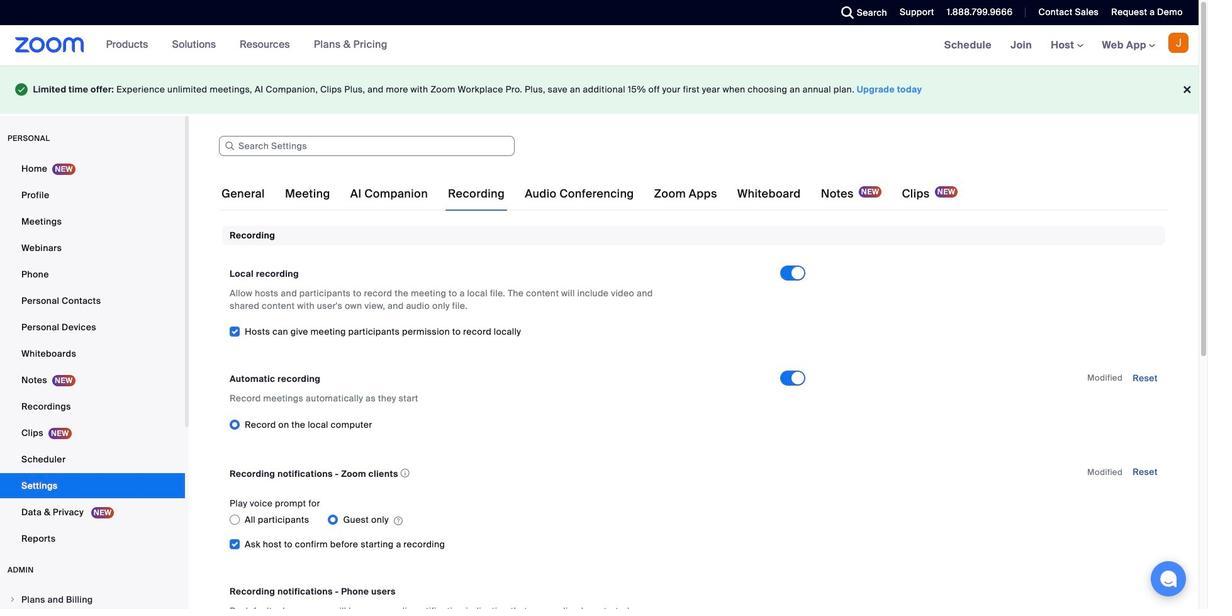 Task type: locate. For each thing, give the bounding box(es) containing it.
meetings navigation
[[935, 25, 1199, 66]]

footer
[[0, 65, 1199, 114]]

product information navigation
[[84, 25, 397, 65]]

option group inside recording element
[[230, 510, 781, 530]]

application inside recording element
[[230, 465, 769, 482]]

right image
[[9, 596, 16, 603]]

option group
[[230, 510, 781, 530]]

learn more about guest only image
[[394, 516, 403, 527]]

menu item
[[0, 588, 185, 609]]

banner
[[0, 25, 1199, 66]]

application
[[230, 465, 769, 482]]



Task type: vqa. For each thing, say whether or not it's contained in the screenshot.
Join
no



Task type: describe. For each thing, give the bounding box(es) containing it.
recording element
[[222, 226, 1166, 609]]

zoom logo image
[[15, 37, 84, 53]]

type image
[[15, 81, 28, 99]]

Search Settings text field
[[219, 136, 515, 156]]

open chat image
[[1160, 570, 1178, 588]]

tabs of my account settings page tab list
[[219, 176, 961, 211]]

personal menu menu
[[0, 156, 185, 552]]

info outline image
[[401, 465, 410, 482]]

profile picture image
[[1169, 33, 1189, 53]]



